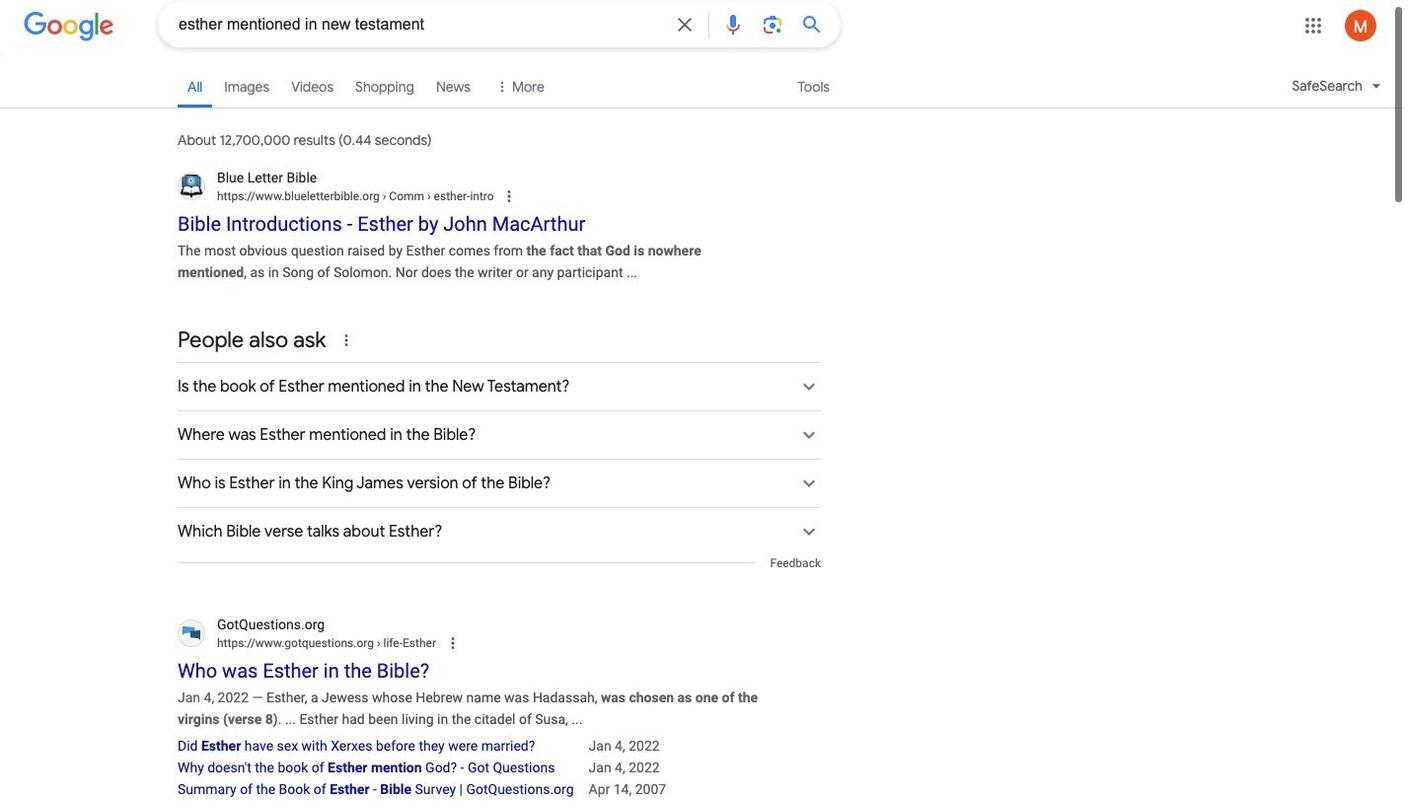 Task type: locate. For each thing, give the bounding box(es) containing it.
navigation
[[0, 59, 1405, 116]]

search by image image
[[761, 9, 785, 33]]

None text field
[[217, 184, 494, 201], [380, 186, 494, 199], [217, 631, 436, 648], [374, 633, 436, 646], [217, 184, 494, 201], [380, 186, 494, 199], [217, 631, 436, 648], [374, 633, 436, 646]]

None search field
[[0, 0, 841, 43]]

google image
[[24, 8, 115, 38]]



Task type: describe. For each thing, give the bounding box(es) containing it.
Search text field
[[179, 10, 662, 35]]

search by voice image
[[722, 9, 745, 33]]



Task type: vqa. For each thing, say whether or not it's contained in the screenshot.
navigation on the top
yes



